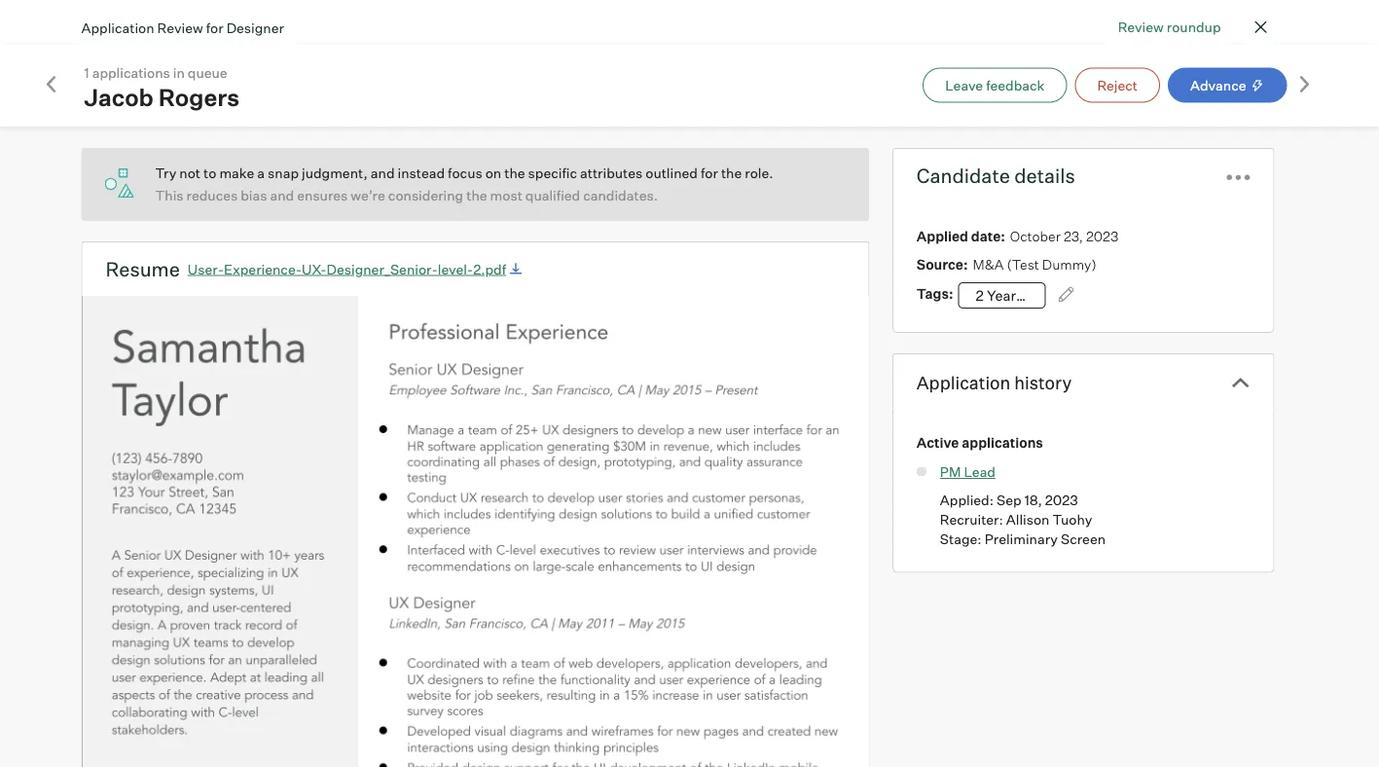 Task type: describe. For each thing, give the bounding box(es) containing it.
candidate
[[917, 164, 1011, 188]]

not
[[179, 165, 201, 182]]

focus
[[448, 165, 483, 182]]

previous element
[[41, 74, 61, 96]]

1 horizontal spatial 2023
[[1087, 227, 1119, 244]]

role.
[[745, 165, 774, 182]]

2023 inside the applied: sep 18, 2023 recruiter: allison tuohy stage: preliminary screen
[[1046, 491, 1079, 508]]

source:
[[917, 256, 968, 273]]

tuohy
[[1053, 511, 1093, 528]]

rogers
[[159, 83, 240, 112]]

source: m&a (test dummy)
[[917, 256, 1097, 273]]

tags:
[[917, 285, 954, 302]]

on
[[486, 165, 502, 182]]

add a candidate tag image
[[1059, 287, 1075, 302]]

candidate details
[[917, 164, 1076, 188]]

user-experience-ux-designer_senior-level-2.pdf
[[188, 260, 506, 278]]

we're
[[351, 187, 385, 204]]

reject
[[1098, 76, 1138, 93]]

moving to this stage may trigger an action. image
[[1251, 78, 1265, 93]]

instead
[[398, 165, 445, 182]]

advance
[[1191, 76, 1247, 93]]

roundup
[[1167, 18, 1222, 35]]

0 horizontal spatial the
[[467, 187, 487, 204]]

designer_senior-
[[327, 260, 438, 278]]

review roundup link
[[1119, 17, 1222, 37]]

0 vertical spatial and
[[371, 165, 395, 182]]

2.pdf
[[473, 260, 506, 278]]

pm lead
[[940, 463, 996, 481]]

ux-
[[302, 260, 327, 278]]

23,
[[1064, 227, 1084, 244]]

attributes
[[580, 165, 643, 182]]

october
[[1011, 227, 1061, 244]]

m&a
[[973, 256, 1004, 273]]

date:
[[972, 227, 1006, 244]]

leave
[[946, 76, 984, 93]]

most
[[490, 187, 523, 204]]

allison
[[1007, 511, 1050, 528]]

1 applications in queue jacob rogers
[[84, 64, 240, 112]]

0 horizontal spatial for
[[206, 19, 224, 36]]

0 horizontal spatial review
[[157, 19, 203, 36]]

sep
[[997, 491, 1022, 508]]

next element
[[1296, 74, 1315, 96]]

1 vertical spatial and
[[270, 187, 294, 204]]

ensures
[[297, 187, 348, 204]]

applications for 1 applications in queue jacob rogers
[[92, 64, 170, 81]]

pm lead link
[[940, 463, 996, 481]]

applied date: october 23, 2023
[[917, 227, 1119, 244]]

try
[[155, 165, 177, 182]]

active
[[917, 434, 959, 451]]



Task type: vqa. For each thing, say whether or not it's contained in the screenshot.
I'm
no



Task type: locate. For each thing, give the bounding box(es) containing it.
snap
[[268, 165, 299, 182]]

in
[[173, 64, 185, 81]]

2023
[[1087, 227, 1119, 244], [1046, 491, 1079, 508]]

applied:
[[940, 491, 994, 508]]

0 vertical spatial 2023
[[1087, 227, 1119, 244]]

try not to make a snap judgment, and instead focus on the specific attributes outlined for the role. this reduces bias and ensures we're considering the most qualified candidates.
[[155, 165, 774, 204]]

considering
[[388, 187, 464, 204]]

1 vertical spatial application
[[917, 371, 1011, 393]]

applications inside the '1 applications in queue jacob rogers'
[[92, 64, 170, 81]]

18,
[[1025, 491, 1043, 508]]

0 vertical spatial application
[[81, 19, 154, 36]]

and down snap
[[270, 187, 294, 204]]

for
[[206, 19, 224, 36], [701, 165, 718, 182]]

jacob rogers link
[[84, 83, 240, 112]]

1 horizontal spatial review
[[1119, 18, 1164, 35]]

close image
[[1250, 16, 1273, 39]]

2 horizontal spatial the
[[721, 165, 742, 182]]

applications up jacob at left top
[[92, 64, 170, 81]]

screen
[[1061, 530, 1106, 547]]

applied: sep 18, 2023 recruiter: allison tuohy stage: preliminary screen
[[940, 491, 1106, 547]]

for left designer at the top left
[[206, 19, 224, 36]]

feedback
[[987, 76, 1045, 93]]

advance button
[[1169, 68, 1288, 103]]

1 horizontal spatial for
[[701, 165, 718, 182]]

review left roundup
[[1119, 18, 1164, 35]]

qualified
[[526, 187, 581, 204]]

0 horizontal spatial 2023
[[1046, 491, 1079, 508]]

outlined
[[646, 165, 698, 182]]

and
[[371, 165, 395, 182], [270, 187, 294, 204]]

application history
[[917, 371, 1072, 393]]

application up 1
[[81, 19, 154, 36]]

1 vertical spatial applications
[[962, 434, 1044, 451]]

moving to this stage may trigger an action. element
[[1247, 78, 1265, 93]]

history
[[1015, 371, 1072, 393]]

review up in
[[157, 19, 203, 36]]

2023 right 23, at the right top of the page
[[1087, 227, 1119, 244]]

the down focus
[[467, 187, 487, 204]]

application review for designer
[[81, 19, 284, 36]]

the left role.
[[721, 165, 742, 182]]

to
[[204, 165, 217, 182]]

candidate actions image
[[1227, 175, 1251, 181]]

review
[[1119, 18, 1164, 35], [157, 19, 203, 36]]

reduces
[[187, 187, 238, 204]]

applied
[[917, 227, 969, 244]]

reject button
[[1075, 68, 1161, 103]]

application
[[81, 19, 154, 36], [917, 371, 1011, 393]]

leave feedback
[[946, 76, 1045, 93]]

leave feedback button
[[923, 68, 1068, 103]]

0 vertical spatial applications
[[92, 64, 170, 81]]

resume
[[106, 257, 180, 281]]

for right outlined
[[701, 165, 718, 182]]

the right the on
[[505, 165, 525, 182]]

applications for active applications
[[962, 434, 1044, 451]]

1 horizontal spatial application
[[917, 371, 1011, 393]]

make
[[219, 165, 254, 182]]

judgment,
[[302, 165, 368, 182]]

user-experience-ux-designer_senior-level-2.pdf link
[[180, 260, 526, 279]]

and up we're
[[371, 165, 395, 182]]

a
[[257, 165, 265, 182]]

2023 up tuohy
[[1046, 491, 1079, 508]]

review roundup
[[1119, 18, 1222, 35]]

level-
[[438, 260, 473, 278]]

for inside try not to make a snap judgment, and instead focus on the specific attributes outlined for the role. this reduces bias and ensures we're considering the most qualified candidates.
[[701, 165, 718, 182]]

stage:
[[940, 530, 982, 547]]

details
[[1015, 164, 1076, 188]]

applications up lead at the right bottom of the page
[[962, 434, 1044, 451]]

(test
[[1007, 256, 1040, 273]]

preliminary
[[985, 530, 1058, 547]]

active applications
[[917, 434, 1044, 451]]

user-
[[188, 260, 224, 278]]

applications
[[92, 64, 170, 81], [962, 434, 1044, 451]]

experience-
[[224, 260, 302, 278]]

dummy)
[[1043, 256, 1097, 273]]

1 horizontal spatial applications
[[962, 434, 1044, 451]]

recruiter:
[[940, 511, 1004, 528]]

bias
[[241, 187, 267, 204]]

0 horizontal spatial applications
[[92, 64, 170, 81]]

0 vertical spatial for
[[206, 19, 224, 36]]

1 horizontal spatial the
[[505, 165, 525, 182]]

designer
[[227, 19, 284, 36]]

pm
[[940, 463, 961, 481]]

the
[[505, 165, 525, 182], [721, 165, 742, 182], [467, 187, 487, 204]]

1 horizontal spatial and
[[371, 165, 395, 182]]

application up active applications at the right bottom
[[917, 371, 1011, 393]]

application for application history
[[917, 371, 1011, 393]]

specific
[[528, 165, 577, 182]]

lead
[[964, 463, 996, 481]]

candidate actions element
[[1227, 159, 1251, 193]]

jacob
[[84, 83, 154, 112]]

0 horizontal spatial and
[[270, 187, 294, 204]]

queue
[[188, 64, 227, 81]]

this
[[155, 187, 184, 204]]

candidates.
[[583, 187, 658, 204]]

1 vertical spatial 2023
[[1046, 491, 1079, 508]]

1 vertical spatial for
[[701, 165, 718, 182]]

1
[[84, 64, 89, 81]]

application for application review for designer
[[81, 19, 154, 36]]

0 horizontal spatial application
[[81, 19, 154, 36]]



